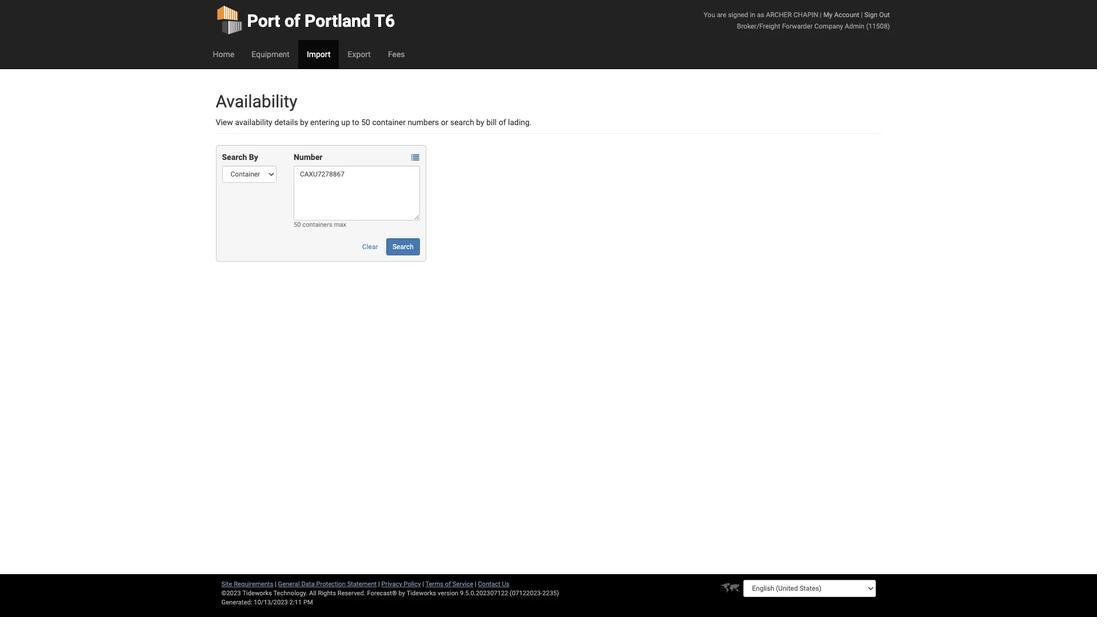 Task type: locate. For each thing, give the bounding box(es) containing it.
home
[[213, 50, 234, 59]]

broker/freight
[[737, 22, 781, 30]]

import button
[[298, 40, 339, 69]]

of inside site requirements | general data protection statement | privacy policy | terms of service | contact us ©2023 tideworks technology. all rights reserved. forecast® by tideworks version 9.5.0.202307122 (07122023-2235) generated: 10/13/2023 2:11 pm
[[445, 581, 451, 588]]

0 vertical spatial of
[[285, 11, 300, 31]]

equipment button
[[243, 40, 298, 69]]

clear button
[[356, 238, 384, 255]]

2 vertical spatial of
[[445, 581, 451, 588]]

lading.
[[508, 118, 532, 127]]

pm
[[303, 599, 313, 606]]

(07122023-
[[510, 590, 543, 597]]

1 vertical spatial 50
[[294, 221, 301, 229]]

Number text field
[[294, 166, 420, 221]]

1 horizontal spatial search
[[393, 243, 414, 251]]

search left by
[[222, 153, 247, 162]]

clear
[[362, 243, 378, 251]]

search for search by
[[222, 153, 247, 162]]

|
[[820, 11, 822, 19], [861, 11, 863, 19], [275, 581, 277, 588], [378, 581, 380, 588], [423, 581, 424, 588], [475, 581, 477, 588]]

site
[[221, 581, 232, 588]]

| up 9.5.0.202307122
[[475, 581, 477, 588]]

1 horizontal spatial of
[[445, 581, 451, 588]]

by left 'bill'
[[476, 118, 485, 127]]

general data protection statement link
[[278, 581, 377, 588]]

sign
[[865, 11, 878, 19]]

terms of service link
[[426, 581, 473, 588]]

search inside button
[[393, 243, 414, 251]]

50
[[361, 118, 370, 127], [294, 221, 301, 229]]

equipment
[[252, 50, 290, 59]]

0 vertical spatial 50
[[361, 118, 370, 127]]

home button
[[204, 40, 243, 69]]

| up forecast®
[[378, 581, 380, 588]]

out
[[880, 11, 890, 19]]

reserved.
[[338, 590, 366, 597]]

bill
[[486, 118, 497, 127]]

of up the version
[[445, 581, 451, 588]]

port
[[247, 11, 280, 31]]

(11508)
[[866, 22, 890, 30]]

containers
[[303, 221, 333, 229]]

0 horizontal spatial 50
[[294, 221, 301, 229]]

account
[[834, 11, 860, 19]]

details
[[274, 118, 298, 127]]

my account link
[[824, 11, 860, 19]]

up
[[341, 118, 350, 127]]

general
[[278, 581, 300, 588]]

2 horizontal spatial of
[[499, 118, 506, 127]]

signed
[[728, 11, 748, 19]]

0 horizontal spatial search
[[222, 153, 247, 162]]

t6
[[375, 11, 395, 31]]

1 vertical spatial search
[[393, 243, 414, 251]]

of
[[285, 11, 300, 31], [499, 118, 506, 127], [445, 581, 451, 588]]

50 left containers on the left top
[[294, 221, 301, 229]]

by right 'details'
[[300, 118, 308, 127]]

numbers
[[408, 118, 439, 127]]

site requirements | general data protection statement | privacy policy | terms of service | contact us ©2023 tideworks technology. all rights reserved. forecast® by tideworks version 9.5.0.202307122 (07122023-2235) generated: 10/13/2023 2:11 pm
[[221, 581, 559, 606]]

by
[[300, 118, 308, 127], [476, 118, 485, 127], [399, 590, 405, 597]]

by down privacy policy link
[[399, 590, 405, 597]]

1 vertical spatial of
[[499, 118, 506, 127]]

1 horizontal spatial 50
[[361, 118, 370, 127]]

search right clear
[[393, 243, 414, 251]]

all
[[309, 590, 316, 597]]

as
[[757, 11, 764, 19]]

of right 'bill'
[[499, 118, 506, 127]]

portland
[[305, 11, 371, 31]]

search button
[[386, 238, 420, 255]]

2235)
[[543, 590, 559, 597]]

search by
[[222, 153, 258, 162]]

| up tideworks
[[423, 581, 424, 588]]

0 horizontal spatial of
[[285, 11, 300, 31]]

availability
[[216, 91, 297, 111]]

contact us link
[[478, 581, 510, 588]]

export button
[[339, 40, 379, 69]]

1 horizontal spatial by
[[399, 590, 405, 597]]

sign out link
[[865, 11, 890, 19]]

| left my
[[820, 11, 822, 19]]

50 containers max
[[294, 221, 346, 229]]

by
[[249, 153, 258, 162]]

search
[[222, 153, 247, 162], [393, 243, 414, 251]]

0 vertical spatial search
[[222, 153, 247, 162]]

view availability details by entering up to 50 container numbers or search by bill of lading.
[[216, 118, 532, 127]]

50 right to
[[361, 118, 370, 127]]

by inside site requirements | general data protection statement | privacy policy | terms of service | contact us ©2023 tideworks technology. all rights reserved. forecast® by tideworks version 9.5.0.202307122 (07122023-2235) generated: 10/13/2023 2:11 pm
[[399, 590, 405, 597]]

site requirements link
[[221, 581, 273, 588]]

search
[[450, 118, 474, 127]]

to
[[352, 118, 359, 127]]

| left sign
[[861, 11, 863, 19]]

of right "port"
[[285, 11, 300, 31]]

contact
[[478, 581, 500, 588]]



Task type: describe. For each thing, give the bounding box(es) containing it.
version
[[438, 590, 459, 597]]

fees
[[388, 50, 405, 59]]

forwarder
[[782, 22, 813, 30]]

protection
[[316, 581, 346, 588]]

in
[[750, 11, 756, 19]]

9.5.0.202307122
[[460, 590, 508, 597]]

chapin
[[794, 11, 819, 19]]

show list image
[[411, 154, 419, 162]]

©2023 tideworks
[[221, 590, 272, 597]]

privacy policy link
[[382, 581, 421, 588]]

availability
[[235, 118, 272, 127]]

us
[[502, 581, 510, 588]]

view
[[216, 118, 233, 127]]

number
[[294, 153, 323, 162]]

requirements
[[234, 581, 273, 588]]

rights
[[318, 590, 336, 597]]

search for search
[[393, 243, 414, 251]]

| left the general
[[275, 581, 277, 588]]

my
[[824, 11, 833, 19]]

service
[[453, 581, 473, 588]]

2 horizontal spatial by
[[476, 118, 485, 127]]

tideworks
[[407, 590, 436, 597]]

data
[[301, 581, 315, 588]]

generated:
[[221, 599, 252, 606]]

technology.
[[273, 590, 308, 597]]

are
[[717, 11, 727, 19]]

company
[[815, 22, 843, 30]]

terms
[[426, 581, 444, 588]]

admin
[[845, 22, 865, 30]]

statement
[[347, 581, 377, 588]]

max
[[334, 221, 346, 229]]

port of portland t6 link
[[216, 0, 395, 40]]

archer
[[766, 11, 792, 19]]

2:11
[[290, 599, 302, 606]]

privacy
[[382, 581, 402, 588]]

export
[[348, 50, 371, 59]]

you
[[704, 11, 715, 19]]

policy
[[404, 581, 421, 588]]

import
[[307, 50, 331, 59]]

or
[[441, 118, 448, 127]]

you are signed in as archer chapin | my account | sign out broker/freight forwarder company admin (11508)
[[704, 11, 890, 30]]

0 horizontal spatial by
[[300, 118, 308, 127]]

fees button
[[379, 40, 414, 69]]

entering
[[310, 118, 339, 127]]

port of portland t6
[[247, 11, 395, 31]]

forecast®
[[367, 590, 397, 597]]

container
[[372, 118, 406, 127]]

10/13/2023
[[254, 599, 288, 606]]



Task type: vqa. For each thing, say whether or not it's contained in the screenshot.
Port
yes



